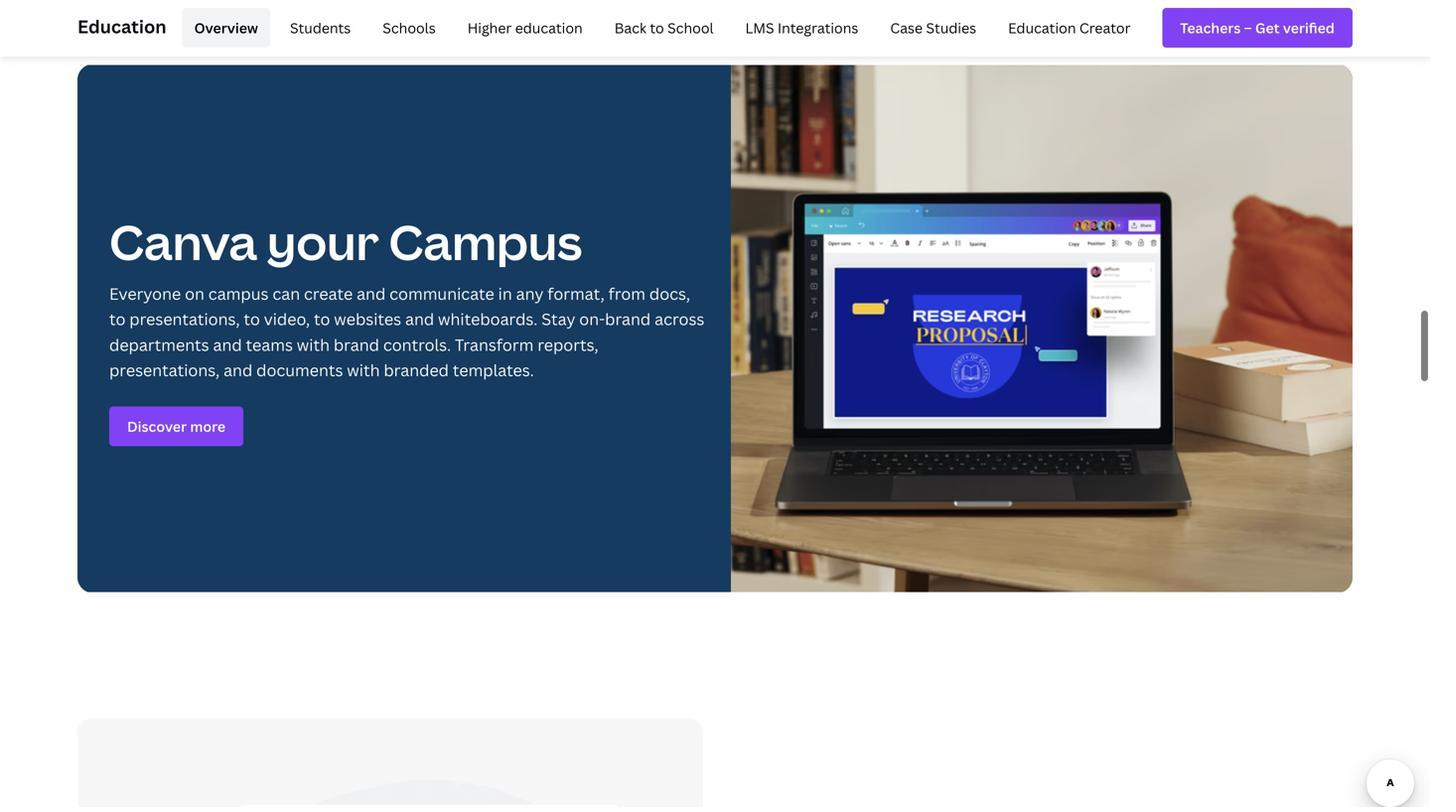 Task type: locate. For each thing, give the bounding box(es) containing it.
to inside back to school link
[[650, 18, 664, 37]]

education creator link
[[996, 8, 1143, 48]]

in
[[498, 283, 512, 305]]

1 vertical spatial presentations,
[[109, 359, 220, 381]]

teachers – get verified image
[[1180, 17, 1335, 38]]

1 horizontal spatial brand
[[605, 309, 651, 330]]

with down websites
[[347, 359, 380, 381]]

overview
[[194, 18, 258, 37]]

documents
[[256, 359, 343, 381]]

websites
[[334, 309, 401, 330]]

0 horizontal spatial brand
[[334, 334, 379, 355]]

creator
[[1079, 18, 1131, 37]]

across
[[655, 309, 705, 330]]

campus
[[208, 283, 269, 305]]

1 vertical spatial with
[[347, 359, 380, 381]]

transform
[[455, 334, 534, 355]]

0 vertical spatial brand
[[605, 309, 651, 330]]

1 horizontal spatial education
[[1008, 18, 1076, 37]]

presentations, down departments
[[109, 359, 220, 381]]

menu bar inside education "element"
[[174, 8, 1143, 48]]

departments
[[109, 334, 209, 355]]

brand down websites
[[334, 334, 379, 355]]

with up documents
[[297, 334, 330, 355]]

and left "teams"
[[213, 334, 242, 355]]

studies
[[926, 18, 976, 37]]

brand down from on the left of the page
[[605, 309, 651, 330]]

reports,
[[537, 334, 598, 355]]

education
[[77, 14, 166, 39], [1008, 18, 1076, 37]]

case studies
[[890, 18, 976, 37]]

can
[[272, 283, 300, 305]]

from
[[608, 283, 646, 305]]

case
[[890, 18, 923, 37]]

0 horizontal spatial education
[[77, 14, 166, 39]]

with
[[297, 334, 330, 355], [347, 359, 380, 381]]

to
[[650, 18, 664, 37], [109, 309, 126, 330], [244, 309, 260, 330], [314, 309, 330, 330]]

0 horizontal spatial with
[[297, 334, 330, 355]]

presentations, down on on the top left of page
[[129, 309, 240, 330]]

0 vertical spatial presentations,
[[129, 309, 240, 330]]

0 vertical spatial with
[[297, 334, 330, 355]]

education creator
[[1008, 18, 1131, 37]]

presentations,
[[129, 309, 240, 330], [109, 359, 220, 381]]

lms integrations
[[745, 18, 858, 37]]

menu bar
[[174, 8, 1143, 48]]

to right back
[[650, 18, 664, 37]]

1 horizontal spatial with
[[347, 359, 380, 381]]

menu bar containing overview
[[174, 8, 1143, 48]]

students
[[290, 18, 351, 37]]

canva your campus everyone on campus can create and communicate in any format, from docs, to presentations, to video, to websites and whiteboards. stay on-brand across departments and teams with brand controls. transform reports, presentations, and documents with branded templates.
[[109, 209, 705, 381]]

and
[[357, 283, 386, 305], [405, 309, 434, 330], [213, 334, 242, 355], [224, 359, 253, 381]]

to down everyone
[[109, 309, 126, 330]]

1 vertical spatial brand
[[334, 334, 379, 355]]

overview link
[[182, 8, 270, 48]]

everyone
[[109, 283, 181, 305]]

education
[[515, 18, 583, 37]]

brand
[[605, 309, 651, 330], [334, 334, 379, 355]]

education inside menu bar
[[1008, 18, 1076, 37]]

schools
[[383, 18, 436, 37]]

to down campus
[[244, 309, 260, 330]]

back to school
[[614, 18, 714, 37]]

stay
[[541, 309, 575, 330]]

and up websites
[[357, 283, 386, 305]]



Task type: describe. For each thing, give the bounding box(es) containing it.
canva
[[109, 209, 257, 274]]

create
[[304, 283, 353, 305]]

schools link
[[371, 8, 448, 48]]

and up controls.
[[405, 309, 434, 330]]

lms
[[745, 18, 774, 37]]

any
[[516, 283, 544, 305]]

format,
[[547, 283, 605, 305]]

and down "teams"
[[224, 359, 253, 381]]

to down "create" in the left top of the page
[[314, 309, 330, 330]]

school
[[667, 18, 714, 37]]

higher education link
[[456, 8, 595, 48]]

education element
[[77, 0, 1353, 56]]

campus
[[389, 209, 582, 274]]

back
[[614, 18, 646, 37]]

communicate
[[389, 283, 494, 305]]

video,
[[264, 309, 310, 330]]

higher education
[[467, 18, 583, 37]]

case studies link
[[878, 8, 988, 48]]

on
[[185, 283, 205, 305]]

back to school link
[[603, 8, 726, 48]]

whiteboards.
[[438, 309, 538, 330]]

your
[[267, 209, 379, 274]]

education for education creator
[[1008, 18, 1076, 37]]

lms integrations link
[[733, 8, 870, 48]]

branded
[[384, 359, 449, 381]]

on-
[[579, 309, 605, 330]]

docs,
[[649, 283, 690, 305]]

templates.
[[453, 359, 534, 381]]

controls.
[[383, 334, 451, 355]]

students link
[[278, 8, 363, 48]]

integrations
[[778, 18, 858, 37]]

education for education
[[77, 14, 166, 39]]

teams
[[246, 334, 293, 355]]

higher
[[467, 18, 512, 37]]



Task type: vqa. For each thing, say whether or not it's contained in the screenshot.
Pink Aesthetic Creative Portfolio Presentation image
no



